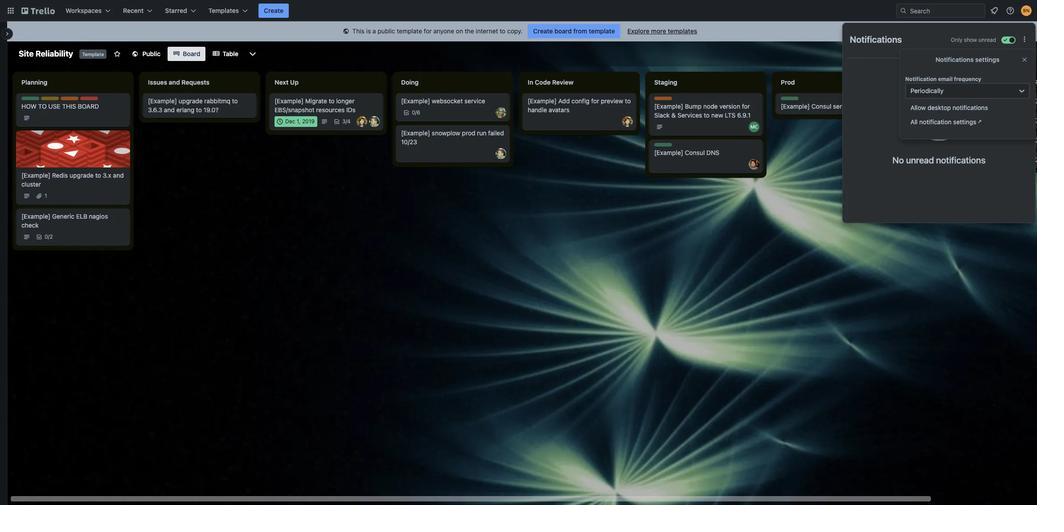 Task type: locate. For each thing, give the bounding box(es) containing it.
for inside [example] shard for subscriptions link
[[957, 97, 965, 105]]

to up the resources in the left of the page
[[329, 97, 335, 105]]

planning
[[21, 78, 47, 86]]

[example] for [example] consul dns
[[654, 149, 683, 156]]

create
[[264, 7, 284, 14], [533, 27, 553, 35]]

2 color: orange, title: "manual deploy steps" element from the left
[[654, 97, 672, 100]]

1 horizontal spatial 0
[[412, 109, 415, 116]]

[example] shard for subscriptions link
[[908, 97, 1011, 106]]

and right 3.6.3
[[164, 106, 175, 114]]

[example] for [example] websocket service
[[401, 97, 430, 105]]

1 horizontal spatial notifications
[[936, 56, 974, 63]]

board
[[78, 103, 99, 110]]

this
[[62, 103, 76, 110]]

[example] inside '[example] generic elb nagios check'
[[21, 213, 50, 220]]

1 horizontal spatial consul
[[812, 103, 832, 110]]

show menu image
[[1021, 49, 1030, 58]]

0 for 0 / 2
[[45, 234, 48, 240]]

1 vertical spatial notifications
[[936, 155, 986, 165]]

/ up notification
[[921, 109, 922, 116]]

migrate
[[305, 97, 327, 105]]

elb
[[76, 213, 87, 220]]

[example] inside the [example] redis upgrade to 3.x and cluster
[[21, 172, 50, 179]]

and right 3.x on the top of page
[[113, 172, 124, 179]]

notifications for notifications
[[850, 34, 902, 45]]

2 horizontal spatial 1
[[922, 109, 925, 116]]

[example] for [example] mongo metric madness
[[908, 129, 937, 137]]

[example] migrate to longer ebs/snapshot resources ids link
[[275, 97, 378, 115]]

notifications
[[953, 104, 988, 111], [936, 155, 986, 165]]

ebs/snapshot
[[275, 106, 315, 114]]

notifications down search image
[[850, 34, 902, 45]]

/ for 6
[[415, 109, 417, 116]]

[example] up 3.6.3
[[148, 97, 177, 105]]

add
[[558, 97, 570, 105]]

template right public
[[397, 27, 422, 35]]

use
[[48, 103, 60, 110]]

1 / 1
[[918, 109, 925, 116]]

1 horizontal spatial color: orange, title: "manual deploy steps" element
[[654, 97, 672, 100]]

Prod text field
[[776, 75, 890, 90]]

color: green, title: "verified in staging" element down prod
[[781, 97, 799, 100]]

upgrade
[[179, 97, 203, 105], [70, 172, 94, 179]]

recent button
[[118, 4, 158, 18]]

[example] bump node version for slack & services to new lts 6.9.1
[[654, 103, 751, 119]]

consul for dns
[[685, 149, 705, 156]]

failed
[[488, 129, 504, 137]]

1 vertical spatial unread
[[906, 155, 934, 165]]

[example] for [example] migrate to longer ebs/snapshot resources ids
[[275, 97, 304, 105]]

[example] for [example] bump node version for slack & services to new lts 6.9.1
[[654, 103, 683, 110]]

config
[[572, 97, 590, 105]]

[example] down &
[[654, 149, 683, 156]]

[example] upgrade rabbitmq to 3.6.3 and erlang to 19.0? link
[[148, 97, 251, 115]]

notification
[[905, 76, 937, 82]]

notifications up all notification settings link on the top right of page
[[953, 104, 988, 111]]

create board from template
[[533, 27, 615, 35]]

2 samantha pivlot (samanthapivlot) image from the left
[[622, 116, 633, 127]]

[example] inside '[example] migrate to longer ebs/snapshot resources ids'
[[275, 97, 304, 105]]

[example] up '9 / 9'
[[908, 129, 937, 137]]

1 horizontal spatial upgrade
[[179, 97, 203, 105]]

consul left servers
[[812, 103, 832, 110]]

websocket
[[432, 97, 463, 105]]

handle
[[528, 106, 547, 114]]

dec
[[285, 118, 295, 125]]

[example] up the check at the left
[[21, 213, 50, 220]]

[example] snowplow prod run failed 10/23
[[401, 129, 504, 146]]

0 vertical spatial and
[[169, 78, 180, 86]]

to left 19.0? at the left top of the page
[[196, 106, 202, 114]]

and for [example] redis upgrade to 3.x and cluster
[[113, 172, 124, 179]]

for inside [example] add config for preview to handle avatars
[[591, 97, 599, 105]]

0 vertical spatial settings
[[976, 56, 1000, 63]]

upgrade up erlang
[[179, 97, 203, 105]]

1 horizontal spatial samantha pivlot (samanthapivlot) image
[[622, 116, 633, 127]]

/ down '[example] generic elb nagios check'
[[48, 234, 50, 240]]

0 horizontal spatial 0
[[45, 234, 48, 240]]

upgrade right redis
[[70, 172, 94, 179]]

[example] inside [example] add config for preview to handle avatars
[[528, 97, 557, 105]]

this
[[352, 27, 365, 35]]

[example] for [example] generic elb nagios check
[[21, 213, 50, 220]]

tom mikelbach (tommikelbach) image
[[496, 148, 506, 159]]

unread down '9 / 9'
[[906, 155, 934, 165]]

open information menu image
[[1006, 6, 1015, 15]]

[example] down periodically
[[908, 97, 937, 105]]

[example] mongo metric madness link
[[908, 129, 1011, 138]]

for right config
[[591, 97, 599, 105]]

[example] inside [example] upgrade rabbitmq to 3.6.3 and erlang to 19.0?
[[148, 97, 177, 105]]

2 vertical spatial and
[[113, 172, 124, 179]]

color: green, title: "verified in staging" element
[[21, 97, 39, 100], [781, 97, 799, 100], [654, 143, 672, 147]]

up
[[290, 78, 299, 86]]

how
[[21, 103, 37, 110]]

unread
[[979, 37, 996, 43], [906, 155, 934, 165]]

1 horizontal spatial 9
[[923, 141, 927, 148]]

[example] inside [example] snowplow prod run failed 10/23
[[401, 129, 430, 137]]

0 horizontal spatial create
[[264, 7, 284, 14]]

upgrade inside the [example] redis upgrade to 3.x and cluster
[[70, 172, 94, 179]]

0 vertical spatial create
[[264, 7, 284, 14]]

public button
[[126, 47, 166, 61]]

1 vertical spatial notifications
[[936, 56, 974, 63]]

settings down only show unread
[[976, 56, 1000, 63]]

chris temperson (christemperson) image
[[966, 48, 979, 60]]

amy freiderson (amyfreiderson) image
[[496, 107, 506, 118]]

0 left 2
[[45, 234, 48, 240]]

/ for 9
[[922, 141, 923, 148]]

0 vertical spatial notifications
[[953, 104, 988, 111]]

color: orange, title: "manual deploy steps" element down staging
[[654, 97, 672, 100]]

and for [example] upgrade rabbitmq to 3.6.3 and erlang to 19.0?
[[164, 106, 175, 114]]

10/23
[[401, 138, 417, 146]]

[example] up cluster
[[21, 172, 50, 179]]

9 / 9
[[918, 141, 927, 148]]

next
[[275, 78, 289, 86]]

site
[[19, 49, 34, 58]]

marques closter (marquescloster) image
[[978, 48, 991, 60]]

[example] up 10/23
[[401, 129, 430, 137]]

6
[[417, 109, 420, 116]]

0 horizontal spatial samantha pivlot (samanthapivlot) image
[[357, 116, 367, 127]]

metric
[[960, 129, 978, 137]]

0 horizontal spatial color: orange, title: "manual deploy steps" element
[[61, 97, 78, 100]]

to right preview
[[625, 97, 631, 105]]

and inside [example] upgrade rabbitmq to 3.6.3 and erlang to 19.0?
[[164, 106, 175, 114]]

1 vertical spatial and
[[164, 106, 175, 114]]

0 vertical spatial 0
[[412, 109, 415, 116]]

2019
[[302, 118, 315, 125]]

Board name text field
[[14, 47, 78, 61]]

0 notifications image
[[989, 5, 1000, 16]]

to inside [example] add config for preview to handle avatars
[[625, 97, 631, 105]]

services
[[678, 111, 702, 119]]

/ up no unread notifications
[[922, 141, 923, 148]]

0 vertical spatial consul
[[812, 103, 832, 110]]

0 horizontal spatial consul
[[685, 149, 705, 156]]

color: orange, title: "manual deploy steps" element up this
[[61, 97, 78, 100]]

/ for 4
[[346, 118, 347, 125]]

[example]
[[148, 97, 177, 105], [275, 97, 304, 105], [401, 97, 430, 105], [528, 97, 557, 105], [908, 97, 937, 105], [654, 103, 683, 110], [781, 103, 810, 110], [401, 129, 430, 137], [908, 129, 937, 137], [654, 149, 683, 156], [21, 172, 50, 179], [21, 213, 50, 220]]

1 horizontal spatial unread
[[979, 37, 996, 43]]

table link
[[207, 47, 244, 61]]

samantha pivlot (samanthapivlot) image left tom mikelbach (tommikelbach) icon
[[357, 116, 367, 127]]

/ down [example] websocket service
[[415, 109, 417, 116]]

1 color: orange, title: "manual deploy steps" element from the left
[[61, 97, 78, 100]]

for
[[424, 27, 432, 35], [591, 97, 599, 105], [957, 97, 965, 105], [742, 103, 750, 110]]

2 horizontal spatial color: green, title: "verified in staging" element
[[781, 97, 799, 100]]

rabbitmq
[[204, 97, 230, 105]]

notifications down [example] mongo metric madness link
[[936, 155, 986, 165]]

3.6.3
[[148, 106, 162, 114]]

1 horizontal spatial template
[[589, 27, 615, 35]]

mongo
[[938, 129, 958, 137]]

samantha pivlot (samanthapivlot) image
[[357, 116, 367, 127], [622, 116, 633, 127]]

create for create board from template
[[533, 27, 553, 35]]

[example] consul servers link
[[781, 102, 884, 111]]

frequency
[[954, 76, 982, 82]]

all notification settings
[[911, 118, 977, 126]]

0 vertical spatial upgrade
[[179, 97, 203, 105]]

3 / 4
[[342, 118, 351, 125]]

0 horizontal spatial 9
[[918, 141, 922, 148]]

periodically
[[911, 87, 944, 95]]

[example] up &
[[654, 103, 683, 110]]

[example] up ebs/snapshot
[[275, 97, 304, 105]]

notifications inside allow desktop notifications button
[[953, 104, 988, 111]]

create inside button
[[264, 7, 284, 14]]

0
[[412, 109, 415, 116], [45, 234, 48, 240]]

andre gorte (andregorte) image
[[749, 159, 760, 170]]

and inside the [example] redis upgrade to 3.x and cluster
[[113, 172, 124, 179]]

marques closter (marquescloster) image
[[749, 122, 760, 132]]

[example] consul dns
[[654, 149, 720, 156]]

0 left 6
[[412, 109, 415, 116]]

/
[[415, 109, 417, 116], [921, 109, 922, 116], [346, 118, 347, 125], [922, 141, 923, 148], [48, 234, 50, 240]]

1 vertical spatial create
[[533, 27, 553, 35]]

1 horizontal spatial color: green, title: "verified in staging" element
[[654, 143, 672, 147]]

[example] websocket service link
[[401, 97, 505, 106]]

dns
[[707, 149, 720, 156]]

to left 3.x on the top of page
[[95, 172, 101, 179]]

[example] websocket service
[[401, 97, 485, 105]]

node
[[703, 103, 718, 110]]

notifications down only
[[936, 56, 974, 63]]

no unread notifications
[[893, 155, 986, 165]]

color: green, title: "verified in staging" element up [example] consul dns
[[654, 143, 672, 147]]

Next Up text field
[[269, 75, 383, 90]]

/ down ids
[[346, 118, 347, 125]]

/ for 1
[[921, 109, 922, 116]]

[example] up 0 / 6
[[401, 97, 430, 105]]

6.9.1
[[737, 111, 751, 119]]

color: orange, title: "manual deploy steps" element
[[61, 97, 78, 100], [654, 97, 672, 100]]

9
[[918, 141, 922, 148], [923, 141, 927, 148]]

[example] inside the [example] bump node version for slack & services to new lts 6.9.1
[[654, 103, 683, 110]]

erlang
[[176, 106, 194, 114]]

samantha pivlot (samanthapivlot) image down preview
[[622, 116, 633, 127]]

check
[[21, 222, 39, 229]]

1 horizontal spatial 1
[[918, 109, 921, 116]]

1 horizontal spatial create
[[533, 27, 553, 35]]

0 vertical spatial notifications
[[850, 34, 902, 45]]

consul left 'dns'
[[685, 149, 705, 156]]

0 horizontal spatial template
[[397, 27, 422, 35]]

recent
[[123, 7, 144, 14]]

copy.
[[507, 27, 523, 35]]

review
[[552, 78, 574, 86]]

filters
[[916, 50, 934, 58]]

to inside '[example] migrate to longer ebs/snapshot resources ids'
[[329, 97, 335, 105]]

0 horizontal spatial 1
[[45, 193, 47, 199]]

1 vertical spatial 0
[[45, 234, 48, 240]]

2 template from the left
[[589, 27, 615, 35]]

[example] down prod
[[781, 103, 810, 110]]

resources
[[316, 106, 345, 114]]

from
[[573, 27, 587, 35]]

to down node on the top of the page
[[704, 111, 710, 119]]

for right shard
[[957, 97, 965, 105]]

and right issues
[[169, 78, 180, 86]]

0 horizontal spatial notifications
[[850, 34, 902, 45]]

in code review
[[528, 78, 574, 86]]

settings up metric
[[953, 118, 977, 126]]

[example] up handle
[[528, 97, 557, 105]]

template right from at top
[[589, 27, 615, 35]]

unread up marques closter (marquescloster) image
[[979, 37, 996, 43]]

color: green, title: "verified in staging" element up how
[[21, 97, 39, 100]]

[example] for [example] shard for subscriptions
[[908, 97, 937, 105]]

1 vertical spatial consul
[[685, 149, 705, 156]]

0 horizontal spatial upgrade
[[70, 172, 94, 179]]

1 vertical spatial upgrade
[[70, 172, 94, 179]]

for up 6.9.1
[[742, 103, 750, 110]]



Task type: vqa. For each thing, say whether or not it's contained in the screenshot.
to within '[Example] Redis upgrade to 3.x and cluster'
yes



Task type: describe. For each thing, give the bounding box(es) containing it.
is
[[366, 27, 371, 35]]

0 / 2
[[45, 234, 53, 240]]

2 9 from the left
[[923, 141, 927, 148]]

andre gorte (andregorte) image
[[955, 48, 967, 60]]

Planning text field
[[16, 75, 130, 90]]

filters button
[[902, 47, 937, 61]]

unshippable!
[[80, 97, 114, 103]]

service
[[465, 97, 485, 105]]

allow desktop notifications
[[911, 104, 988, 111]]

to right rabbitmq
[[232, 97, 238, 105]]

1 9 from the left
[[918, 141, 922, 148]]

allow desktop notifications button
[[905, 101, 1030, 115]]

color: green, title: "verified in staging" element for [example] consul servers
[[781, 97, 799, 100]]

/ for 2
[[48, 234, 50, 240]]

allow
[[911, 104, 926, 111]]

board
[[183, 50, 200, 58]]

0 horizontal spatial color: green, title: "verified in staging" element
[[21, 97, 39, 100]]

Doing text field
[[396, 75, 510, 90]]

color: yellow, title: "ready to merge" element
[[41, 97, 59, 100]]

1 for 1 / 1
[[918, 109, 921, 116]]

sm image
[[342, 27, 351, 36]]

to inside the [example] redis upgrade to 3.x and cluster
[[95, 172, 101, 179]]

slack
[[654, 111, 670, 119]]

19.0?
[[204, 106, 219, 114]]

notification email frequency
[[905, 76, 982, 82]]

create button
[[259, 4, 289, 18]]

notification
[[920, 118, 952, 126]]

workspaces
[[66, 7, 102, 14]]

issues
[[148, 78, 167, 86]]

all notification settings link
[[905, 115, 1029, 129]]

ben nelson (bennelson96) image
[[1021, 5, 1032, 16]]

a
[[373, 27, 376, 35]]

to
[[38, 103, 47, 110]]

1 template from the left
[[397, 27, 422, 35]]

[example] mongo metric madness
[[908, 129, 1006, 137]]

primary element
[[0, 0, 1037, 21]]

bump
[[685, 103, 702, 110]]

only show unread
[[951, 37, 996, 43]]

dec 1, 2019
[[285, 118, 315, 125]]

tom mikelbach (tommikelbach) image
[[369, 116, 380, 127]]

1 for 1
[[45, 193, 47, 199]]

[example] redis upgrade to 3.x and cluster link
[[21, 171, 125, 189]]

taco image
[[915, 82, 963, 141]]

how to use this board
[[21, 103, 99, 110]]

workspaces button
[[60, 4, 116, 18]]

0 / 6
[[412, 109, 420, 116]]

internet
[[476, 27, 498, 35]]

explore
[[628, 27, 650, 35]]

2
[[50, 234, 53, 240]]

public
[[142, 50, 161, 58]]

board
[[555, 27, 572, 35]]

doing
[[401, 78, 419, 86]]

Search field
[[907, 4, 985, 17]]

no
[[893, 155, 904, 165]]

show
[[964, 37, 977, 43]]

[example] migrate to longer ebs/snapshot resources ids
[[275, 97, 356, 114]]

generic
[[52, 213, 74, 220]]

notifications for allow desktop notifications
[[953, 104, 988, 111]]

staging
[[654, 78, 678, 86]]

version
[[720, 103, 740, 110]]

star or unstar board image
[[114, 50, 121, 58]]

0 horizontal spatial unread
[[906, 155, 934, 165]]

[example] for [example] upgrade rabbitmq to 3.6.3 and erlang to 19.0?
[[148, 97, 177, 105]]

subscriptions
[[967, 97, 1005, 105]]

all
[[911, 118, 918, 126]]

for inside the [example] bump node version for slack & services to new lts 6.9.1
[[742, 103, 750, 110]]

notifications for notifications settings
[[936, 56, 974, 63]]

[example] for [example] consul servers
[[781, 103, 810, 110]]

[example] shard for subscriptions
[[908, 97, 1005, 105]]

search image
[[900, 7, 907, 14]]

In Code Review text field
[[522, 75, 637, 90]]

redis
[[52, 172, 68, 179]]

starred button
[[160, 4, 201, 18]]

to left "copy."
[[500, 27, 506, 35]]

0 vertical spatial unread
[[979, 37, 996, 43]]

[example] for [example] add config for preview to handle avatars
[[528, 97, 557, 105]]

amy freiderson (amyfreiderson) image
[[943, 48, 956, 60]]

[example] add config for preview to handle avatars
[[528, 97, 631, 114]]

this is a public template for anyone on the internet to copy.
[[352, 27, 523, 35]]

ids
[[346, 106, 356, 114]]

how to use this board link
[[21, 102, 125, 111]]

notifications for no unread notifications
[[936, 155, 986, 165]]

Staging text field
[[649, 75, 763, 90]]

to inside the [example] bump node version for slack & services to new lts 6.9.1
[[704, 111, 710, 119]]

on
[[456, 27, 463, 35]]

close popover image
[[1021, 56, 1028, 63]]

the
[[465, 27, 474, 35]]

color: green, title: "verified in staging" element for [example] consul dns
[[654, 143, 672, 147]]

customize views image
[[248, 49, 257, 58]]

prod
[[781, 78, 795, 86]]

preview
[[601, 97, 623, 105]]

samantha pivlot (samanthapivlot) image
[[990, 48, 1002, 60]]

run
[[477, 129, 487, 137]]

[example] for [example] redis upgrade to 3.x and cluster
[[21, 172, 50, 179]]

back to home image
[[21, 4, 55, 18]]

code
[[535, 78, 551, 86]]

public
[[378, 27, 395, 35]]

create for create
[[264, 7, 284, 14]]

requests
[[182, 78, 210, 86]]

[example] for [example] snowplow prod run failed 10/23
[[401, 129, 430, 137]]

servers
[[833, 103, 854, 110]]

explore more templates
[[628, 27, 697, 35]]

1 samantha pivlot (samanthapivlot) image from the left
[[357, 116, 367, 127]]

for left anyone on the left of the page
[[424, 27, 432, 35]]

1 vertical spatial settings
[[953, 118, 977, 126]]

and inside text box
[[169, 78, 180, 86]]

[example] consul servers
[[781, 103, 854, 110]]

templates
[[668, 27, 697, 35]]

desktop
[[928, 104, 951, 111]]

madness
[[980, 129, 1006, 137]]

0 for 0 / 6
[[412, 109, 415, 116]]

cluster
[[21, 181, 41, 188]]

color: red, title: "unshippable!" element
[[80, 97, 114, 103]]

reliability
[[36, 49, 73, 58]]

shard
[[938, 97, 955, 105]]

next up
[[275, 78, 299, 86]]

Issues and Requests text field
[[143, 75, 257, 90]]

[example] redis upgrade to 3.x and cluster
[[21, 172, 124, 188]]

new
[[712, 111, 723, 119]]

snowplow
[[432, 129, 460, 137]]

templates button
[[203, 4, 253, 18]]

[example] snowplow prod run failed 10/23 link
[[401, 129, 505, 147]]

[example] upgrade rabbitmq to 3.6.3 and erlang to 19.0?
[[148, 97, 238, 114]]

upgrade inside [example] upgrade rabbitmq to 3.6.3 and erlang to 19.0?
[[179, 97, 203, 105]]

templates
[[208, 7, 239, 14]]

only
[[951, 37, 963, 43]]

consul for servers
[[812, 103, 832, 110]]

explore more templates link
[[622, 24, 703, 38]]

3.x
[[103, 172, 111, 179]]

anyone
[[434, 27, 454, 35]]



